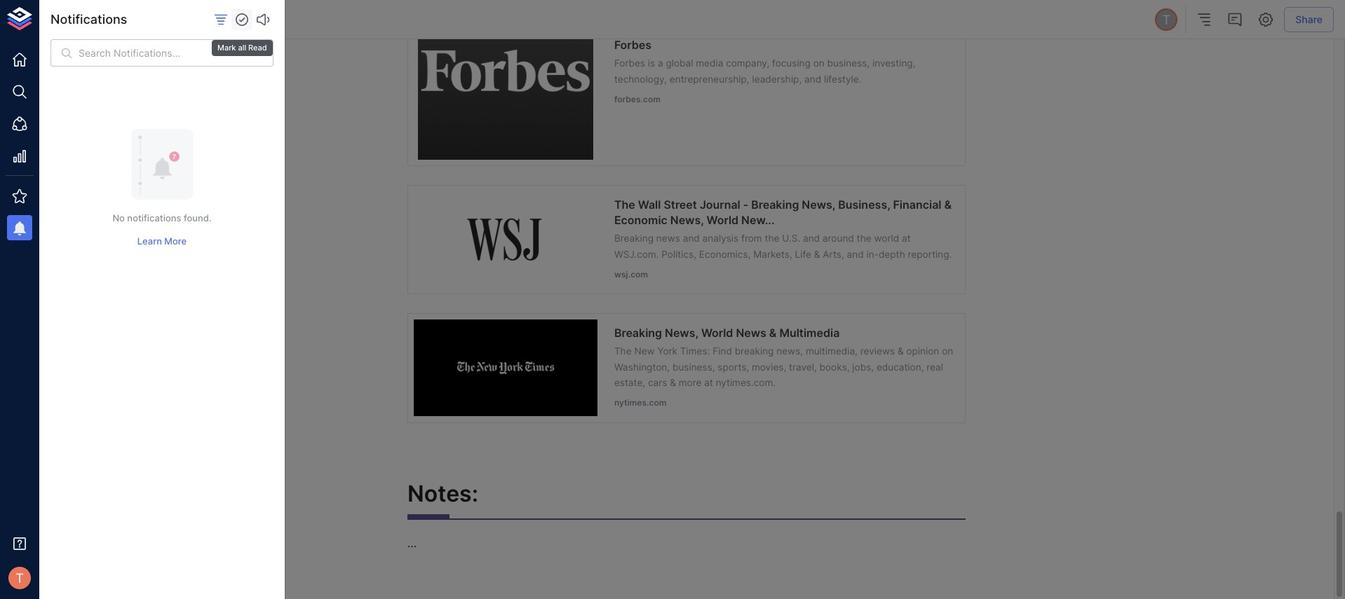 Task type: vqa. For each thing, say whether or not it's contained in the screenshot.
reference,
no



Task type: describe. For each thing, give the bounding box(es) containing it.
mark all read
[[217, 43, 267, 53]]

notifications
[[50, 12, 127, 27]]

1 horizontal spatial t button
[[1153, 6, 1180, 33]]

untitled
[[119, 6, 161, 20]]

mark all read image
[[234, 11, 250, 28]]

all
[[238, 43, 246, 53]]

go back image
[[92, 11, 109, 28]]

learn
[[137, 235, 162, 247]]

table of contents image
[[1196, 11, 1213, 28]]

document
[[164, 6, 219, 20]]

project
[[166, 22, 197, 34]]

spaceship project
[[119, 22, 197, 34]]

read
[[248, 43, 267, 53]]

found.
[[184, 213, 211, 224]]

mark
[[217, 43, 236, 53]]

notifications
[[127, 213, 181, 224]]

spaceship project link
[[119, 22, 197, 34]]

spaceship
[[119, 22, 164, 34]]

more
[[164, 235, 187, 247]]

mark all read tooltip
[[210, 30, 274, 58]]

Search Notifications... text field
[[79, 39, 273, 67]]

share button
[[1284, 7, 1334, 32]]

show wiki image
[[55, 11, 72, 28]]



Task type: locate. For each thing, give the bounding box(es) containing it.
0 vertical spatial t button
[[1153, 6, 1180, 33]]

1 horizontal spatial t
[[1162, 12, 1170, 27]]

1 vertical spatial t button
[[4, 563, 35, 594]]

comments image
[[1227, 11, 1244, 28]]

t button
[[1153, 6, 1180, 33], [4, 563, 35, 594]]

settings image
[[1258, 11, 1274, 28]]

0 horizontal spatial t
[[16, 571, 24, 586]]

1 vertical spatial t
[[16, 571, 24, 586]]

no
[[112, 213, 125, 224]]

learn more
[[137, 235, 187, 247]]

0 horizontal spatial t button
[[4, 563, 35, 594]]

no notifications found.
[[112, 213, 211, 224]]

0 vertical spatial t
[[1162, 12, 1170, 27]]

untitled document
[[119, 6, 219, 20]]

favorite image
[[227, 7, 240, 20]]

learn more button
[[134, 230, 190, 252]]

t
[[1162, 12, 1170, 27], [16, 571, 24, 586]]

share
[[1295, 13, 1323, 25]]

sound on image
[[255, 11, 271, 28]]



